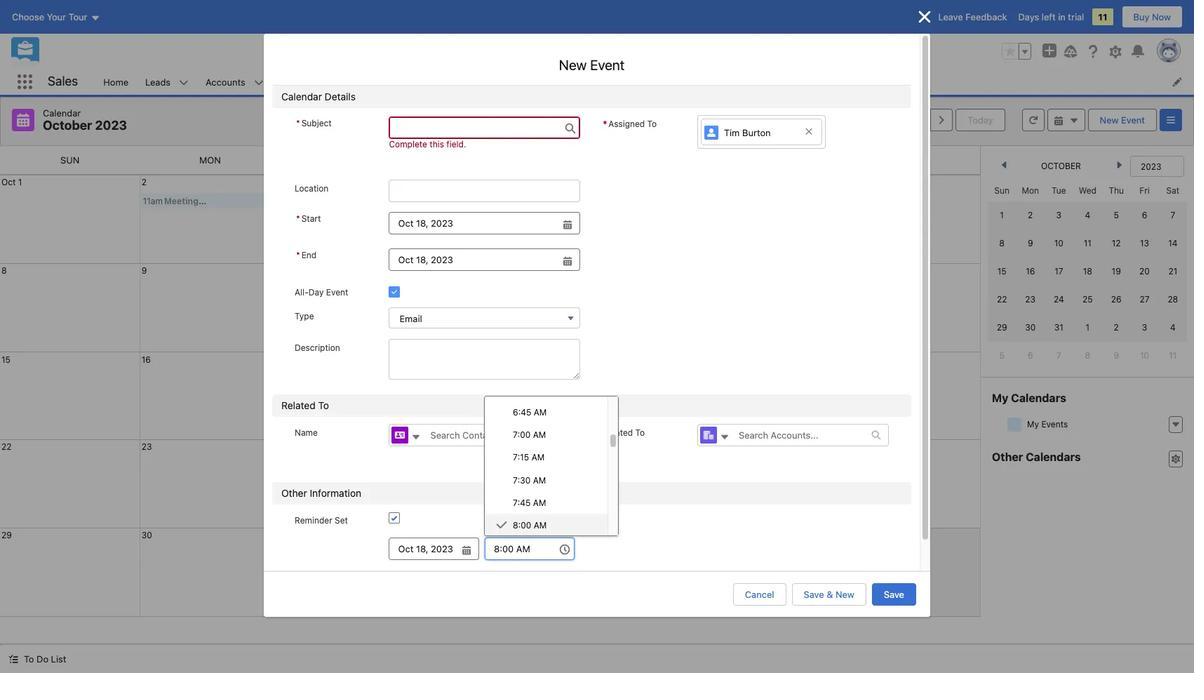 Task type: describe. For each thing, give the bounding box(es) containing it.
2 vertical spatial 5
[[1000, 350, 1005, 361]]

0 horizontal spatial 12
[[562, 265, 571, 276]]

11 button
[[422, 265, 430, 276]]

0 vertical spatial 12
[[1112, 238, 1121, 248]]

new event inside button
[[1100, 114, 1145, 126]]

calendars for my calendars
[[1012, 392, 1067, 404]]

2 vertical spatial 9
[[1114, 350, 1120, 361]]

save for save
[[884, 589, 905, 600]]

search...
[[463, 46, 500, 57]]

hide items image
[[1008, 418, 1022, 432]]

1 vertical spatial 7
[[1057, 350, 1062, 361]]

0 horizontal spatial 5
[[562, 177, 567, 187]]

accounts link
[[197, 69, 254, 95]]

14
[[1169, 238, 1178, 248]]

calendar link
[[439, 69, 494, 95]]

0 horizontal spatial 2 button
[[142, 177, 147, 187]]

23 button
[[142, 442, 152, 452]]

nov
[[422, 530, 438, 541]]

30 button
[[142, 530, 152, 541]]

* end
[[296, 250, 317, 261]]

1 vertical spatial 8
[[1, 265, 7, 276]]

opportunities
[[354, 76, 412, 87]]

21
[[1169, 266, 1178, 277]]

quotes list item
[[725, 69, 791, 95]]

* start
[[296, 213, 321, 224]]

save & new
[[804, 589, 855, 600]]

my for my calendars
[[992, 392, 1009, 404]]

&
[[827, 589, 833, 600]]

tasks link
[[846, 69, 887, 95]]

analytics
[[799, 76, 838, 87]]

reminder set
[[295, 515, 348, 526]]

subject
[[302, 118, 332, 128]]

all-day event
[[295, 287, 348, 298]]

* for * subject
[[296, 118, 300, 128]]

home
[[103, 76, 128, 87]]

day
[[309, 287, 324, 298]]

oct 1
[[1, 177, 22, 187]]

5 button
[[562, 177, 567, 187]]

22 button
[[1, 442, 12, 452]]

8:00
[[513, 520, 532, 531]]

contacts
[[281, 76, 319, 87]]

name
[[295, 428, 318, 438]]

0 vertical spatial 7
[[1171, 210, 1176, 220]]

0 horizontal spatial 29
[[1, 530, 12, 541]]

13
[[1141, 238, 1150, 248]]

15 button
[[1, 354, 11, 365]]

leave
[[939, 11, 963, 22]]

calendar list item
[[439, 69, 512, 95]]

1 horizontal spatial sun
[[995, 185, 1010, 196]]

12 button
[[562, 265, 571, 276]]

location
[[295, 183, 329, 194]]

opportunities link
[[346, 69, 421, 95]]

analytics link
[[791, 69, 846, 95]]

save for save & new
[[804, 589, 824, 600]]

leads list item
[[137, 69, 197, 95]]

0 horizontal spatial 27
[[702, 442, 712, 452]]

0 vertical spatial sat
[[902, 154, 919, 166]]

information
[[310, 487, 362, 499]]

text default image for 8:00 am
[[496, 520, 507, 531]]

end
[[302, 250, 317, 261]]

events
[[1042, 419, 1068, 429]]

1 horizontal spatial 23
[[1026, 294, 1036, 305]]

this
[[430, 139, 444, 150]]

to do list
[[24, 653, 66, 665]]

0 vertical spatial new
[[559, 57, 587, 73]]

24
[[1054, 294, 1065, 305]]

calendar inside calendar link
[[447, 76, 485, 87]]

list box containing 6:45 am
[[484, 378, 619, 536]]

assigned to
[[609, 119, 657, 129]]

to do list button
[[0, 645, 75, 673]]

complete this field.
[[389, 139, 466, 150]]

leads
[[145, 76, 171, 87]]

7:30
[[513, 475, 531, 485]]

accounts list item
[[197, 69, 272, 95]]

0 horizontal spatial 9
[[142, 265, 147, 276]]

reports list item
[[657, 69, 725, 95]]

october inside calendar october 2023
[[43, 118, 92, 133]]

* for * start
[[296, 213, 300, 224]]

quotes link
[[725, 69, 772, 95]]

1 vertical spatial 4
[[1085, 210, 1091, 220]]

contacts link
[[272, 69, 327, 95]]

am for 8:00 am
[[534, 520, 547, 531]]

0 horizontal spatial 10
[[1055, 238, 1064, 248]]

contacts image
[[392, 427, 409, 444]]

group up all-day event option
[[295, 247, 581, 271]]

1 horizontal spatial 6
[[1142, 210, 1148, 220]]

1 horizontal spatial mon
[[1022, 185, 1040, 196]]

other for other information
[[281, 487, 307, 499]]

8:00 am option
[[485, 514, 608, 536]]

1 horizontal spatial 3
[[1142, 322, 1148, 333]]

0 horizontal spatial 6
[[1028, 350, 1034, 361]]

home link
[[95, 69, 137, 95]]

0 vertical spatial event
[[590, 57, 625, 73]]

2 horizontal spatial 4
[[1171, 322, 1176, 333]]

2 vertical spatial new
[[836, 589, 855, 600]]

my for my events
[[1028, 419, 1040, 429]]

1 vertical spatial 15
[[1, 354, 11, 365]]

All-Day Event checkbox
[[389, 287, 400, 298]]

save & new button
[[792, 583, 867, 606]]

7:15
[[513, 452, 529, 463]]

trial
[[1069, 11, 1085, 22]]

2 vertical spatial event
[[326, 287, 348, 298]]

2 horizontal spatial 5
[[1114, 210, 1119, 220]]

dashboards
[[579, 76, 630, 87]]

set
[[335, 515, 348, 526]]

description
[[295, 343, 340, 353]]

dashboards list item
[[571, 69, 657, 95]]

2 horizontal spatial new
[[1100, 114, 1119, 126]]

0 vertical spatial 9
[[1028, 238, 1034, 248]]

0 horizontal spatial 22
[[1, 442, 12, 452]]

oct
[[1, 177, 16, 187]]

25 button
[[422, 442, 432, 452]]

to inside button
[[24, 653, 34, 665]]

forecasts link
[[512, 69, 571, 95]]

9 button
[[142, 265, 147, 276]]

days
[[1019, 11, 1040, 22]]

8 button
[[1, 265, 7, 276]]

calendar for october
[[43, 107, 81, 119]]

calendar october 2023
[[43, 107, 127, 133]]

2 horizontal spatial text default image
[[1171, 420, 1181, 429]]

reminder
[[295, 515, 333, 526]]

1 horizontal spatial october
[[1042, 161, 1082, 171]]

complete
[[389, 139, 427, 150]]

am for 7:00 am
[[533, 430, 546, 440]]

0 vertical spatial 29
[[997, 322, 1008, 333]]

tim
[[724, 127, 740, 138]]

0 vertical spatial 8
[[1000, 238, 1005, 248]]

0 vertical spatial 16
[[1026, 266, 1036, 277]]

7:30 am
[[513, 475, 546, 485]]

tim burton link
[[701, 119, 823, 145]]

am for 7:45 am
[[533, 498, 546, 508]]

4 button
[[422, 177, 427, 187]]

nov 1
[[422, 530, 444, 541]]

0 horizontal spatial 23
[[142, 442, 152, 452]]

0 horizontal spatial 25
[[422, 442, 432, 452]]

dashboards link
[[571, 69, 638, 95]]

* for * end
[[296, 250, 300, 261]]

other calendars
[[992, 451, 1081, 463]]

1 horizontal spatial 27
[[1140, 294, 1150, 305]]

26
[[1112, 294, 1122, 305]]

search... button
[[435, 40, 716, 62]]

27 button
[[702, 442, 712, 452]]

text default image for to do list
[[8, 654, 18, 664]]

now
[[1153, 11, 1171, 22]]

other for other calendars
[[992, 451, 1024, 463]]

tue
[[1052, 185, 1067, 196]]

1 horizontal spatial 28
[[1168, 294, 1179, 305]]

email button
[[389, 308, 581, 329]]

8:00 am
[[513, 520, 547, 531]]

contacts list item
[[272, 69, 346, 95]]

buy now button
[[1122, 6, 1183, 28]]

grid containing sun
[[988, 180, 1188, 370]]

related for new event
[[281, 399, 316, 411]]

to down description
[[318, 399, 329, 411]]



Task type: vqa. For each thing, say whether or not it's contained in the screenshot.


Task type: locate. For each thing, give the bounding box(es) containing it.
1 horizontal spatial 4
[[1085, 210, 1091, 220]]

event
[[590, 57, 625, 73], [1122, 114, 1145, 126], [326, 287, 348, 298]]

3 down 20
[[1142, 322, 1148, 333]]

28 button
[[842, 442, 853, 452]]

calendar
[[447, 76, 485, 87], [281, 91, 322, 102], [43, 107, 81, 119]]

leave feedback link
[[939, 11, 1008, 22]]

calendars up my events
[[1012, 392, 1067, 404]]

1 horizontal spatial 22
[[997, 294, 1007, 305]]

* left start
[[296, 213, 300, 224]]

0 vertical spatial mon
[[199, 154, 221, 166]]

inverse image
[[917, 8, 934, 25]]

to right the assigned
[[648, 119, 657, 129]]

grid
[[988, 180, 1188, 370]]

0 horizontal spatial 28
[[842, 442, 853, 452]]

leave feedback
[[939, 11, 1008, 22]]

0 vertical spatial new event
[[559, 57, 625, 73]]

1 vertical spatial 28
[[842, 442, 853, 452]]

0 vertical spatial 23
[[1026, 294, 1036, 305]]

assigned
[[609, 119, 645, 129]]

calendar down the sales
[[43, 107, 81, 119]]

1 horizontal spatial save
[[884, 589, 905, 600]]

group left today
[[909, 109, 953, 131]]

1 horizontal spatial 30
[[1026, 322, 1036, 333]]

related for related to
[[603, 428, 633, 438]]

0 vertical spatial october
[[43, 118, 92, 133]]

sun left tue
[[995, 185, 1010, 196]]

tim burton
[[724, 127, 771, 138]]

october left 2023
[[43, 118, 92, 133]]

6 up the my calendars
[[1028, 350, 1034, 361]]

10
[[1055, 238, 1064, 248], [1141, 350, 1150, 361]]

1 horizontal spatial 7
[[1171, 210, 1176, 220]]

0 horizontal spatial related to
[[281, 399, 329, 411]]

1 vertical spatial 23
[[142, 442, 152, 452]]

2 vertical spatial text default image
[[8, 654, 18, 664]]

left
[[1042, 11, 1056, 22]]

am right the 7:00
[[533, 430, 546, 440]]

to left 'do' at the left bottom of page
[[24, 653, 34, 665]]

Description text field
[[389, 339, 581, 380]]

4 down wed
[[1085, 210, 1091, 220]]

0 vertical spatial other
[[992, 451, 1024, 463]]

1 vertical spatial text default image
[[496, 520, 507, 531]]

1 horizontal spatial event
[[590, 57, 625, 73]]

15
[[998, 266, 1007, 277], [1, 354, 11, 365]]

0 horizontal spatial text default image
[[8, 654, 18, 664]]

calendar details
[[281, 91, 356, 102]]

6:45 am
[[513, 407, 547, 417]]

1 horizontal spatial other
[[992, 451, 1024, 463]]

1 horizontal spatial 2 button
[[562, 530, 567, 541]]

0 horizontal spatial save
[[804, 589, 824, 600]]

1 horizontal spatial sat
[[1167, 185, 1180, 196]]

0 vertical spatial related
[[281, 399, 316, 411]]

29 button
[[1, 530, 12, 541]]

1 vertical spatial 2 button
[[562, 530, 567, 541]]

tasks list item
[[846, 69, 905, 95]]

cancel button
[[733, 583, 786, 606]]

* for *
[[603, 119, 607, 129]]

1 vertical spatial other
[[281, 487, 307, 499]]

7:15 am
[[513, 452, 545, 463]]

text default image inside to do list button
[[8, 654, 18, 664]]

burton
[[743, 127, 771, 138]]

am right 7:30
[[533, 475, 546, 485]]

field.
[[447, 139, 466, 150]]

0 horizontal spatial 30
[[142, 530, 152, 541]]

wed
[[1079, 185, 1097, 196]]

4
[[422, 177, 427, 187], [1085, 210, 1091, 220], [1171, 322, 1176, 333]]

0 vertical spatial 10
[[1055, 238, 1064, 248]]

am for 7:15 am
[[532, 452, 545, 463]]

my right the hide items image
[[1028, 419, 1040, 429]]

1 vertical spatial new
[[1100, 114, 1119, 126]]

group
[[1002, 43, 1032, 60], [909, 109, 953, 131], [295, 211, 581, 235], [295, 247, 581, 271]]

2 horizontal spatial 9
[[1114, 350, 1120, 361]]

in
[[1059, 11, 1066, 22]]

1 vertical spatial sun
[[995, 185, 1010, 196]]

0 horizontal spatial 15
[[1, 354, 11, 365]]

4 down 21
[[1171, 322, 1176, 333]]

7 up 14
[[1171, 210, 1176, 220]]

october up tue
[[1042, 161, 1082, 171]]

1 horizontal spatial 10
[[1141, 350, 1150, 361]]

1 save from the left
[[804, 589, 824, 600]]

2 horizontal spatial calendar
[[447, 76, 485, 87]]

1 vertical spatial 30
[[142, 530, 152, 541]]

0 vertical spatial 6
[[1142, 210, 1148, 220]]

1 vertical spatial 9
[[142, 265, 147, 276]]

type
[[295, 311, 314, 322]]

2 vertical spatial 4
[[1171, 322, 1176, 333]]

22
[[997, 294, 1007, 305], [1, 442, 12, 452]]

sun
[[60, 154, 80, 166], [995, 185, 1010, 196]]

7 down 31
[[1057, 350, 1062, 361]]

19
[[1112, 266, 1121, 277]]

start
[[302, 213, 321, 224]]

list
[[51, 653, 66, 665]]

2 button
[[142, 177, 147, 187], [562, 530, 567, 541]]

text default image
[[1054, 116, 1064, 125], [1069, 116, 1079, 125], [872, 430, 882, 440], [412, 432, 421, 442], [720, 432, 730, 442], [1171, 454, 1181, 464]]

leads link
[[137, 69, 179, 95]]

1 vertical spatial 29
[[1, 530, 12, 541]]

2 button right 8:00 am at the left bottom of page
[[562, 530, 567, 541]]

0 vertical spatial 15
[[998, 266, 1007, 277]]

5
[[562, 177, 567, 187], [1114, 210, 1119, 220], [1000, 350, 1005, 361]]

0 vertical spatial 3
[[1057, 210, 1062, 220]]

None text field
[[389, 538, 479, 560], [485, 538, 575, 560], [389, 538, 479, 560], [485, 538, 575, 560]]

my
[[992, 392, 1009, 404], [1028, 419, 1040, 429]]

group down days
[[1002, 43, 1032, 60]]

october
[[43, 118, 92, 133], [1042, 161, 1082, 171]]

sat
[[902, 154, 919, 166], [1167, 185, 1180, 196]]

1 horizontal spatial calendar
[[281, 91, 322, 102]]

related to
[[281, 399, 329, 411], [603, 428, 645, 438]]

calendar for details
[[281, 91, 322, 102]]

*
[[296, 118, 300, 128], [603, 119, 607, 129], [296, 213, 300, 224], [296, 250, 300, 261]]

calendars for other calendars
[[1026, 451, 1081, 463]]

7:45
[[513, 498, 531, 508]]

accounts image
[[700, 427, 717, 444]]

0 vertical spatial 25
[[1083, 294, 1093, 305]]

1 vertical spatial new event
[[1100, 114, 1145, 126]]

25 right contacts icon
[[422, 442, 432, 452]]

2 vertical spatial calendar
[[43, 107, 81, 119]]

1 vertical spatial sat
[[1167, 185, 1180, 196]]

my events
[[1028, 419, 1068, 429]]

None text field
[[389, 117, 581, 139], [389, 212, 581, 235], [389, 249, 581, 271], [389, 117, 581, 139], [389, 212, 581, 235], [389, 249, 581, 271]]

1
[[18, 177, 22, 187], [1000, 210, 1004, 220], [1086, 322, 1090, 333], [440, 530, 444, 541]]

28
[[1168, 294, 1179, 305], [842, 442, 853, 452]]

11am
[[143, 195, 163, 206]]

27
[[1140, 294, 1150, 305], [702, 442, 712, 452]]

0 vertical spatial 2 button
[[142, 177, 147, 187]]

6 down fri
[[1142, 210, 1148, 220]]

7
[[1171, 210, 1176, 220], [1057, 350, 1062, 361]]

other information
[[281, 487, 362, 499]]

option
[[485, 378, 608, 400]]

0 horizontal spatial 7
[[1057, 350, 1062, 361]]

am for 6:45 am
[[534, 407, 547, 417]]

new event button
[[1088, 109, 1157, 131]]

1 vertical spatial 5
[[1114, 210, 1119, 220]]

0 horizontal spatial my
[[992, 392, 1009, 404]]

1 horizontal spatial text default image
[[496, 520, 507, 531]]

today
[[968, 114, 994, 126]]

all-
[[295, 287, 309, 298]]

1 vertical spatial my
[[1028, 419, 1040, 429]]

to
[[648, 119, 657, 129], [318, 399, 329, 411], [636, 428, 645, 438], [24, 653, 34, 665]]

16
[[1026, 266, 1036, 277], [142, 354, 151, 365]]

1 horizontal spatial 12
[[1112, 238, 1121, 248]]

1 vertical spatial 25
[[422, 442, 432, 452]]

0 vertical spatial my
[[992, 392, 1009, 404]]

1 horizontal spatial my
[[1028, 419, 1040, 429]]

my up the hide items image
[[992, 392, 1009, 404]]

other
[[992, 451, 1024, 463], [281, 487, 307, 499]]

am right 6:45
[[534, 407, 547, 417]]

am inside option
[[534, 520, 547, 531]]

calendar down search...
[[447, 76, 485, 87]]

list box
[[484, 378, 619, 536]]

25 down the 18
[[1083, 294, 1093, 305]]

sun down calendar october 2023
[[60, 154, 80, 166]]

today button
[[956, 109, 1006, 131]]

feedback
[[966, 11, 1008, 22]]

1 vertical spatial 10
[[1141, 350, 1150, 361]]

calendar inside calendar october 2023
[[43, 107, 81, 119]]

opportunities list item
[[346, 69, 439, 95]]

1 vertical spatial related
[[603, 428, 633, 438]]

Location text field
[[389, 180, 581, 202]]

sales
[[48, 74, 78, 89]]

17
[[1055, 266, 1064, 277]]

3 down tue
[[1057, 210, 1062, 220]]

1 horizontal spatial related
[[603, 428, 633, 438]]

group down 4 'button'
[[295, 211, 581, 235]]

Related To text field
[[731, 425, 872, 446]]

calendar down contacts
[[281, 91, 322, 102]]

related to for related to
[[603, 428, 645, 438]]

* left subject on the top of the page
[[296, 118, 300, 128]]

1 horizontal spatial new
[[836, 589, 855, 600]]

save button
[[872, 583, 917, 606]]

Name text field
[[422, 425, 563, 446]]

0 horizontal spatial 16
[[142, 354, 151, 365]]

0 vertical spatial text default image
[[1171, 420, 1181, 429]]

0 vertical spatial 22
[[997, 294, 1007, 305]]

am right 8:00
[[534, 520, 547, 531]]

* left the assigned
[[603, 119, 607, 129]]

list containing home
[[95, 69, 1195, 95]]

am right 7:15
[[532, 452, 545, 463]]

0 vertical spatial 5
[[562, 177, 567, 187]]

new
[[559, 57, 587, 73], [1100, 114, 1119, 126], [836, 589, 855, 600]]

other down the hide items image
[[992, 451, 1024, 463]]

0 vertical spatial calendars
[[1012, 392, 1067, 404]]

buy now
[[1134, 11, 1171, 22]]

2 horizontal spatial event
[[1122, 114, 1145, 126]]

days left in trial
[[1019, 11, 1085, 22]]

0 horizontal spatial 4
[[422, 177, 427, 187]]

* left end
[[296, 250, 300, 261]]

am for 7:30 am
[[533, 475, 546, 485]]

0 vertical spatial calendar
[[447, 76, 485, 87]]

18
[[1083, 266, 1093, 277]]

other up reminder
[[281, 487, 307, 499]]

1 horizontal spatial related to
[[603, 428, 645, 438]]

1 horizontal spatial 16
[[1026, 266, 1036, 277]]

1 vertical spatial mon
[[1022, 185, 1040, 196]]

text default image inside 8:00 am option
[[496, 520, 507, 531]]

1 vertical spatial event
[[1122, 114, 1145, 126]]

email
[[400, 313, 422, 324]]

my calendars
[[992, 392, 1067, 404]]

reports link
[[657, 69, 707, 95]]

0 horizontal spatial october
[[43, 118, 92, 133]]

0 horizontal spatial other
[[281, 487, 307, 499]]

0 horizontal spatial sun
[[60, 154, 80, 166]]

31
[[1055, 322, 1064, 333]]

0 vertical spatial sun
[[60, 154, 80, 166]]

1 vertical spatial related to
[[603, 428, 645, 438]]

2 horizontal spatial 8
[[1085, 350, 1091, 361]]

2 vertical spatial 8
[[1085, 350, 1091, 361]]

related to for new event
[[281, 399, 329, 411]]

event inside button
[[1122, 114, 1145, 126]]

am right 7:45
[[533, 498, 546, 508]]

list
[[95, 69, 1195, 95]]

11
[[1099, 11, 1108, 22], [1084, 238, 1092, 248], [422, 265, 430, 276], [1170, 350, 1177, 361]]

0 horizontal spatial sat
[[902, 154, 919, 166]]

cancel
[[745, 589, 775, 600]]

2 save from the left
[[884, 589, 905, 600]]

16 button
[[142, 354, 151, 365]]

save right &
[[884, 589, 905, 600]]

7:00 am
[[513, 430, 546, 440]]

text default image
[[1171, 420, 1181, 429], [496, 520, 507, 531], [8, 654, 18, 664]]

tasks
[[855, 76, 879, 87]]

2 button up 11am
[[142, 177, 147, 187]]

nov 1 button
[[422, 530, 444, 541]]

1 vertical spatial 22
[[1, 442, 12, 452]]

to left accounts icon
[[636, 428, 645, 438]]

calendars down events at the right of the page
[[1026, 451, 1081, 463]]

save left &
[[804, 589, 824, 600]]

4 down complete this field.
[[422, 177, 427, 187]]

7:45 am
[[513, 498, 546, 508]]

2023
[[95, 118, 127, 133]]



